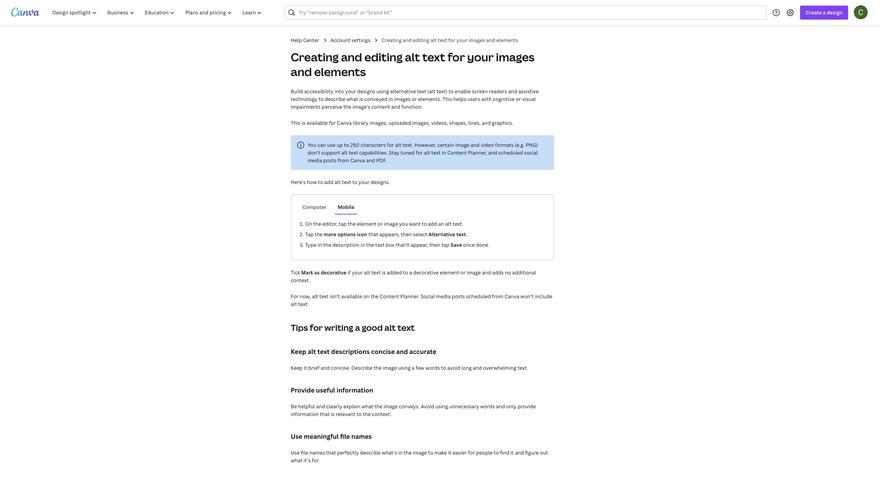 Task type: vqa. For each thing, say whether or not it's contained in the screenshot.
the bottom creating and editing alt text for your images and elements
yes



Task type: describe. For each thing, give the bounding box(es) containing it.
0 horizontal spatial words
[[425, 365, 440, 372]]

useful
[[316, 386, 335, 395]]

using inside be helpful and clearly explain what the image conveys. avoid using unnecessary words and only provide information that is relevant to the context.
[[436, 404, 448, 410]]

on
[[305, 221, 312, 227]]

pdf.
[[376, 157, 387, 164]]

(e.g.
[[515, 142, 525, 148]]

creating and editing alt text for your images and elements link
[[382, 36, 518, 44]]

words inside be helpful and clearly explain what the image conveys. avoid using unnecessary words and only provide information that is relevant to the context.
[[480, 404, 495, 410]]

capabilities.
[[359, 150, 388, 156]]

1 horizontal spatial tap
[[441, 242, 449, 248]]

help center
[[291, 37, 319, 44]]

0 horizontal spatial it
[[304, 365, 307, 372]]

however,
[[414, 142, 436, 148]]

be helpful and clearly explain what the image conveys. avoid using unnecessary words and only provide information that is relevant to the context.
[[291, 404, 536, 418]]

what inside build accessibility into your designs using alternative text (alt text) to enable screen readers and assistive technology to describe what is conveyed in images or elements. this helps users with cognitive or visual impairments perceive the image's content and function.
[[347, 96, 358, 102]]

1 vertical spatial images
[[496, 49, 535, 65]]

text. up save
[[456, 231, 467, 238]]

image's
[[353, 104, 370, 110]]

0 vertical spatial that
[[368, 231, 378, 238]]

computer button
[[300, 201, 329, 214]]

up
[[337, 142, 343, 148]]

text. right 'an'
[[453, 221, 463, 227]]

context. inside if your alt text is added to a decorative element or image and adds no additional context.
[[291, 277, 310, 284]]

readers
[[489, 88, 507, 95]]

if
[[348, 270, 351, 276]]

to inside if your alt text is added to a decorative element or image and adds no additional context.
[[403, 270, 408, 276]]

use for use meaningful file names
[[291, 433, 302, 441]]

1 horizontal spatial it
[[448, 450, 451, 457]]

what inside be helpful and clearly explain what the image conveys. avoid using unnecessary words and only provide information that is relevant to the context.
[[362, 404, 373, 410]]

people
[[476, 450, 493, 457]]

save
[[451, 242, 462, 248]]

creating inside the creating and editing alt text for your images and elements
[[291, 49, 339, 65]]

christina overa image
[[854, 5, 868, 19]]

0 horizontal spatial editing
[[364, 49, 403, 65]]

create a design
[[806, 9, 843, 16]]

don't
[[308, 150, 320, 156]]

type in the description in the text box that'll appear, then tap save once done.
[[305, 242, 489, 248]]

content inside you can use up to 250 characters for alt text. however, certain image and video formats (e.g. png) don't support alt text capabilities. stay tuned for alt text in content planner, and scheduled social media posts from canva and pdf.
[[447, 150, 467, 156]]

1 horizontal spatial then
[[429, 242, 440, 248]]

to left find
[[494, 450, 499, 457]]

context. inside be helpful and clearly explain what the image conveys. avoid using unnecessary words and only provide information that is relevant to the context.
[[372, 411, 391, 418]]

image up the appears,
[[384, 221, 398, 227]]

here's how to add alt text to your designs.
[[291, 179, 390, 186]]

help
[[291, 37, 302, 44]]

text inside for now, alt text isn't available on the content planner. social media posts scheduled from canva won't include alt text.
[[319, 293, 329, 300]]

text inside build accessibility into your designs using alternative text (alt text) to enable screen readers and assistive technology to describe what is conveyed in images or elements. this helps users with cognitive or visual impairments perceive the image's content and function.
[[417, 88, 426, 95]]

want
[[409, 221, 421, 227]]

include
[[535, 293, 552, 300]]

1 images, from the left
[[370, 120, 387, 126]]

250
[[350, 142, 359, 148]]

text. right 'overwhelming'
[[518, 365, 528, 372]]

avoid
[[421, 404, 434, 410]]

a inside if your alt text is added to a decorative element or image and adds no additional context.
[[409, 270, 412, 276]]

is inside be helpful and clearly explain what the image conveys. avoid using unnecessary words and only provide information that is relevant to the context.
[[331, 411, 335, 418]]

element inside if your alt text is added to a decorative element or image and adds no additional context.
[[440, 270, 459, 276]]

keep for keep alt text descriptions concise and accurate
[[291, 348, 306, 356]]

planner,
[[468, 150, 487, 156]]

description
[[332, 242, 359, 248]]

alternative
[[390, 88, 416, 95]]

isn't
[[330, 293, 340, 300]]

settings
[[351, 37, 370, 44]]

to right want at top
[[422, 221, 427, 227]]

clearly
[[326, 404, 342, 410]]

this is available for canva library images, uploaded images, videos, shapes, lines, and graphics.
[[291, 120, 513, 126]]

that inside use file names that perfectly describe what's in the image to make it easier for people to find it and figure out what it's for.
[[326, 450, 336, 457]]

uploaded
[[389, 120, 411, 126]]

or left visual
[[516, 96, 521, 102]]

keep alt text descriptions concise and accurate
[[291, 348, 436, 356]]

0 vertical spatial file
[[340, 433, 350, 441]]

meaningful
[[304, 433, 339, 441]]

tips
[[291, 322, 308, 334]]

users
[[467, 96, 480, 102]]

now,
[[300, 293, 311, 300]]

an
[[438, 221, 444, 227]]

box
[[386, 242, 394, 248]]

brief
[[308, 365, 320, 372]]

image down 'concise' on the left bottom
[[383, 365, 397, 372]]

relevant
[[336, 411, 355, 418]]

make
[[434, 450, 447, 457]]

characters
[[361, 142, 386, 148]]

posts inside for now, alt text isn't available on the content planner. social media posts scheduled from canva won't include alt text.
[[452, 293, 465, 300]]

image inside you can use up to 250 characters for alt text. however, certain image and video formats (e.g. png) don't support alt text capabilities. stay tuned for alt text in content planner, and scheduled social media posts from canva and pdf.
[[455, 142, 469, 148]]

the down more
[[323, 242, 331, 248]]

names inside use file names that perfectly describe what's in the image to make it easier for people to find it and figure out what it's for.
[[309, 450, 325, 457]]

0 vertical spatial names
[[351, 433, 372, 441]]

in inside you can use up to 250 characters for alt text. however, certain image and video formats (e.g. png) don't support alt text capabilities. stay tuned for alt text in content planner, and scheduled social media posts from canva and pdf.
[[442, 150, 446, 156]]

conveyed
[[364, 96, 387, 102]]

2 horizontal spatial it
[[510, 450, 514, 457]]

certain
[[437, 142, 454, 148]]

alt inside if your alt text is added to a decorative element or image and adds no additional context.
[[364, 270, 370, 276]]

describe
[[351, 365, 372, 372]]

build
[[291, 88, 303, 95]]

account settings
[[330, 37, 370, 44]]

1 horizontal spatial using
[[398, 365, 411, 372]]

stay
[[389, 150, 399, 156]]

the right relevant
[[363, 411, 371, 418]]

from inside you can use up to 250 characters for alt text. however, certain image and video formats (e.g. png) don't support alt text capabilities. stay tuned for alt text in content planner, and scheduled social media posts from canva and pdf.
[[338, 157, 349, 164]]

type
[[305, 242, 316, 248]]

is down impairments
[[302, 120, 305, 126]]

keep it brief and concise. describe the image using a few words to avoid long and overwhelming text.
[[291, 365, 528, 372]]

you
[[308, 142, 316, 148]]

0 horizontal spatial this
[[291, 120, 300, 126]]

mobile button
[[335, 201, 357, 214]]

in down icon on the top left of page
[[361, 242, 365, 248]]

scheduled inside for now, alt text isn't available on the content planner. social media posts scheduled from canva won't include alt text.
[[466, 293, 491, 300]]

0 vertical spatial tap
[[339, 221, 347, 227]]

mobile
[[338, 204, 354, 211]]

it's
[[304, 458, 311, 464]]

video
[[481, 142, 494, 148]]

0 vertical spatial add
[[324, 179, 333, 186]]

or up function.
[[412, 96, 417, 102]]

1 vertical spatial elements
[[314, 64, 366, 79]]

text. inside for now, alt text isn't available on the content planner. social media posts scheduled from canva won't include alt text.
[[298, 301, 309, 308]]

media inside you can use up to 250 characters for alt text. however, certain image and video formats (e.g. png) don't support alt text capabilities. stay tuned for alt text in content planner, and scheduled social media posts from canva and pdf.
[[308, 157, 322, 164]]

out
[[540, 450, 548, 457]]

easier
[[453, 450, 467, 457]]

here's
[[291, 179, 306, 186]]

tips for writing a good alt text
[[291, 322, 415, 334]]

image inside if your alt text is added to a decorative element or image and adds no additional context.
[[467, 270, 481, 276]]

technology
[[291, 96, 317, 102]]

describe inside use file names that perfectly describe what's in the image to make it easier for people to find it and figure out what it's for.
[[360, 450, 380, 457]]

canva inside you can use up to 250 characters for alt text. however, certain image and video formats (e.g. png) don't support alt text capabilities. stay tuned for alt text in content planner, and scheduled social media posts from canva and pdf.
[[350, 157, 365, 164]]

build accessibility into your designs using alternative text (alt text) to enable screen readers and assistive technology to describe what is conveyed in images or elements. this helps users with cognitive or visual impairments perceive the image's content and function.
[[291, 88, 539, 110]]

added
[[387, 270, 402, 276]]

elements.
[[418, 96, 441, 102]]

0 vertical spatial creating and editing alt text for your images and elements
[[382, 37, 518, 44]]

can
[[318, 142, 326, 148]]

additional
[[512, 270, 536, 276]]

planner.
[[400, 293, 419, 300]]

function.
[[401, 104, 423, 110]]

for inside use file names that perfectly describe what's in the image to make it easier for people to find it and figure out what it's for.
[[468, 450, 475, 457]]

editing inside creating and editing alt text for your images and elements link
[[413, 37, 429, 44]]

file inside use file names that perfectly describe what's in the image to make it easier for people to find it and figure out what it's for.
[[301, 450, 308, 457]]

the inside use file names that perfectly describe what's in the image to make it easier for people to find it and figure out what it's for.
[[404, 450, 412, 457]]

no
[[505, 270, 511, 276]]

graphics.
[[492, 120, 513, 126]]

1 horizontal spatial creating
[[382, 37, 402, 44]]

using inside build accessibility into your designs using alternative text (alt text) to enable screen readers and assistive technology to describe what is conveyed in images or elements. this helps users with cognitive or visual impairments perceive the image's content and function.
[[376, 88, 389, 95]]

images inside build accessibility into your designs using alternative text (alt text) to enable screen readers and assistive technology to describe what is conveyed in images or elements. this helps users with cognitive or visual impairments perceive the image's content and function.
[[394, 96, 411, 102]]

helps
[[453, 96, 466, 102]]

tap
[[305, 231, 314, 238]]

social
[[421, 293, 435, 300]]

as
[[314, 270, 320, 276]]

mark
[[301, 270, 313, 276]]

select
[[413, 231, 427, 238]]



Task type: locate. For each thing, give the bounding box(es) containing it.
(alt
[[428, 88, 435, 95]]

content
[[447, 150, 467, 156], [380, 293, 399, 300]]

long
[[461, 365, 472, 372]]

0 vertical spatial use
[[291, 433, 302, 441]]

your inside if your alt text is added to a decorative element or image and adds no additional context.
[[352, 270, 363, 276]]

the left image's
[[343, 104, 351, 110]]

icon
[[357, 231, 367, 238]]

a right "added"
[[409, 270, 412, 276]]

and inside if your alt text is added to a decorative element or image and adds no additional context.
[[482, 270, 491, 276]]

keep down tips
[[291, 348, 306, 356]]

the right on
[[313, 221, 321, 227]]

provide
[[518, 404, 536, 410]]

1 vertical spatial media
[[436, 293, 451, 300]]

won't
[[520, 293, 534, 300]]

you
[[399, 221, 408, 227]]

0 vertical spatial media
[[308, 157, 322, 164]]

0 vertical spatial content
[[447, 150, 467, 156]]

names up the for.
[[309, 450, 325, 457]]

on
[[363, 293, 369, 300]]

1 keep from the top
[[291, 348, 306, 356]]

context.
[[291, 277, 310, 284], [372, 411, 391, 418]]

posts inside you can use up to 250 characters for alt text. however, certain image and video formats (e.g. png) don't support alt text capabilities. stay tuned for alt text in content planner, and scheduled social media posts from canva and pdf.
[[323, 157, 336, 164]]

2 vertical spatial that
[[326, 450, 336, 457]]

1 decorative from the left
[[321, 270, 346, 276]]

available left the on
[[341, 293, 362, 300]]

the
[[343, 104, 351, 110], [313, 221, 321, 227], [348, 221, 356, 227], [315, 231, 323, 238], [323, 242, 331, 248], [366, 242, 374, 248], [371, 293, 379, 300], [374, 365, 382, 372], [374, 404, 382, 410], [363, 411, 371, 418], [404, 450, 412, 457]]

file up perfectly
[[340, 433, 350, 441]]

0 horizontal spatial creating
[[291, 49, 339, 65]]

using left few
[[398, 365, 411, 372]]

to inside you can use up to 250 characters for alt text. however, certain image and video formats (e.g. png) don't support alt text capabilities. stay tuned for alt text in content planner, and scheduled social media posts from canva and pdf.
[[344, 142, 349, 148]]

file up it's
[[301, 450, 308, 457]]

what left it's
[[291, 458, 302, 464]]

the right what's
[[404, 450, 412, 457]]

1 horizontal spatial describe
[[360, 450, 380, 457]]

0 horizontal spatial names
[[309, 450, 325, 457]]

to
[[449, 88, 454, 95], [319, 96, 324, 102], [344, 142, 349, 148], [318, 179, 323, 186], [352, 179, 357, 186], [422, 221, 427, 227], [403, 270, 408, 276], [441, 365, 446, 372], [357, 411, 362, 418], [428, 450, 433, 457], [494, 450, 499, 457]]

conveys.
[[399, 404, 420, 410]]

account
[[330, 37, 350, 44]]

once
[[463, 242, 475, 248]]

provide
[[291, 386, 315, 395]]

creating right settings
[[382, 37, 402, 44]]

0 vertical spatial keep
[[291, 348, 306, 356]]

0 horizontal spatial element
[[357, 221, 376, 227]]

tap the more options icon that appears, then select alternative text.
[[305, 231, 467, 238]]

0 horizontal spatial add
[[324, 179, 333, 186]]

the right tap
[[315, 231, 323, 238]]

2 horizontal spatial using
[[436, 404, 448, 410]]

content
[[371, 104, 390, 110]]

0 horizontal spatial images,
[[370, 120, 387, 126]]

or down once
[[460, 270, 466, 276]]

media right social
[[436, 293, 451, 300]]

using up conveyed
[[376, 88, 389, 95]]

a inside dropdown button
[[823, 9, 826, 16]]

the inside build accessibility into your designs using alternative text (alt text) to enable screen readers and assistive technology to describe what is conveyed in images or elements. this helps users with cognitive or visual impairments perceive the image's content and function.
[[343, 104, 351, 110]]

center
[[303, 37, 319, 44]]

use
[[291, 433, 302, 441], [291, 450, 300, 457]]

decorative inside if your alt text is added to a decorative element or image and adds no additional context.
[[413, 270, 439, 276]]

element up icon on the top left of page
[[357, 221, 376, 227]]

image right certain
[[455, 142, 469, 148]]

names up perfectly
[[351, 433, 372, 441]]

1 vertical spatial that
[[320, 411, 330, 418]]

posts
[[323, 157, 336, 164], [452, 293, 465, 300]]

0 vertical spatial this
[[442, 96, 452, 102]]

images, down content
[[370, 120, 387, 126]]

alt inside the creating and editing alt text for your images and elements
[[405, 49, 420, 65]]

provide useful information
[[291, 386, 373, 395]]

a left few
[[412, 365, 414, 372]]

1 horizontal spatial scheduled
[[498, 150, 523, 156]]

information
[[337, 386, 373, 395], [291, 411, 319, 418]]

1 vertical spatial canva
[[350, 157, 365, 164]]

social
[[524, 150, 538, 156]]

from inside for now, alt text isn't available on the content planner. social media posts scheduled from canva won't include alt text.
[[492, 293, 503, 300]]

names
[[351, 433, 372, 441], [309, 450, 325, 457]]

appears,
[[379, 231, 400, 238]]

1 vertical spatial information
[[291, 411, 319, 418]]

image inside use file names that perfectly describe what's in the image to make it easier for people to find it and figure out what it's for.
[[413, 450, 427, 457]]

1 vertical spatial context.
[[372, 411, 391, 418]]

1 horizontal spatial this
[[442, 96, 452, 102]]

image inside be helpful and clearly explain what the image conveys. avoid using unnecessary words and only provide information that is relevant to the context.
[[384, 404, 398, 410]]

1 vertical spatial creating
[[291, 49, 339, 65]]

to left designs.
[[352, 179, 357, 186]]

1 vertical spatial use
[[291, 450, 300, 457]]

a
[[823, 9, 826, 16], [409, 270, 412, 276], [355, 322, 360, 334], [412, 365, 414, 372]]

describe up the perceive
[[325, 96, 345, 102]]

the right describe at the bottom
[[374, 365, 382, 372]]

0 horizontal spatial then
[[401, 231, 412, 238]]

editor,
[[322, 221, 337, 227]]

from
[[338, 157, 349, 164], [492, 293, 503, 300]]

using right avoid
[[436, 404, 448, 410]]

is left "added"
[[382, 270, 386, 276]]

Try "remove background" or "brand kit" search field
[[299, 6, 762, 19]]

to right text)
[[449, 88, 454, 95]]

words right few
[[425, 365, 440, 372]]

designs
[[357, 88, 375, 95]]

overwhelming
[[483, 365, 516, 372]]

1 horizontal spatial editing
[[413, 37, 429, 44]]

2 horizontal spatial images
[[496, 49, 535, 65]]

then down you
[[401, 231, 412, 238]]

1 vertical spatial editing
[[364, 49, 403, 65]]

2 horizontal spatial what
[[362, 404, 373, 410]]

2 vertical spatial canva
[[505, 293, 519, 300]]

to inside be helpful and clearly explain what the image conveys. avoid using unnecessary words and only provide information that is relevant to the context.
[[357, 411, 362, 418]]

0 horizontal spatial from
[[338, 157, 349, 164]]

concise
[[371, 348, 395, 356]]

and
[[403, 37, 412, 44], [486, 37, 495, 44], [341, 49, 362, 65], [291, 64, 312, 79], [508, 88, 517, 95], [391, 104, 400, 110], [482, 120, 491, 126], [471, 142, 480, 148], [488, 150, 497, 156], [366, 157, 375, 164], [482, 270, 491, 276], [396, 348, 408, 356], [321, 365, 330, 372], [473, 365, 482, 372], [316, 404, 325, 410], [496, 404, 505, 410], [515, 450, 524, 457]]

to right how
[[318, 179, 323, 186]]

assistive
[[518, 88, 539, 95]]

options
[[338, 231, 356, 238]]

0 vertical spatial from
[[338, 157, 349, 164]]

in inside use file names that perfectly describe what's in the image to make it easier for people to find it and figure out what it's for.
[[398, 450, 403, 457]]

1 horizontal spatial element
[[440, 270, 459, 276]]

0 horizontal spatial posts
[[323, 157, 336, 164]]

1 horizontal spatial posts
[[452, 293, 465, 300]]

keep for keep it brief and concise. describe the image using a few words to avoid long and overwhelming text.
[[291, 365, 303, 372]]

explain
[[344, 404, 360, 410]]

shapes,
[[449, 120, 467, 126]]

this down text)
[[442, 96, 452, 102]]

2 vertical spatial what
[[291, 458, 302, 464]]

content left planner.
[[380, 293, 399, 300]]

media down the don't
[[308, 157, 322, 164]]

1 horizontal spatial context.
[[372, 411, 391, 418]]

image left conveys.
[[384, 404, 398, 410]]

element
[[357, 221, 376, 227], [440, 270, 459, 276]]

canva left won't on the right bottom
[[505, 293, 519, 300]]

tap left save
[[441, 242, 449, 248]]

adds
[[492, 270, 504, 276]]

0 vertical spatial elements
[[496, 37, 518, 44]]

1 vertical spatial names
[[309, 450, 325, 457]]

information up explain
[[337, 386, 373, 395]]

keep left brief
[[291, 365, 303, 372]]

information down the helpful
[[291, 411, 319, 418]]

from down support
[[338, 157, 349, 164]]

images,
[[370, 120, 387, 126], [412, 120, 430, 126]]

this down impairments
[[291, 120, 300, 126]]

create
[[806, 9, 822, 16]]

add right how
[[324, 179, 333, 186]]

to left avoid on the right
[[441, 365, 446, 372]]

good
[[362, 322, 383, 334]]

the down icon on the top left of page
[[366, 242, 374, 248]]

image left the "adds"
[[467, 270, 481, 276]]

text inside the creating and editing alt text for your images and elements
[[422, 49, 445, 65]]

perfectly
[[337, 450, 359, 457]]

for now, alt text isn't available on the content planner. social media posts scheduled from canva won't include alt text.
[[291, 293, 552, 308]]

0 horizontal spatial tap
[[339, 221, 347, 227]]

what's
[[382, 450, 397, 457]]

elements
[[496, 37, 518, 44], [314, 64, 366, 79]]

0 horizontal spatial information
[[291, 411, 319, 418]]

content down certain
[[447, 150, 467, 156]]

find
[[500, 450, 509, 457]]

in inside build accessibility into your designs using alternative text (alt text) to enable screen readers and assistive technology to describe what is conveyed in images or elements. this helps users with cognitive or visual impairments perceive the image's content and function.
[[389, 96, 393, 102]]

to right up
[[344, 142, 349, 148]]

scheduled inside you can use up to 250 characters for alt text. however, certain image and video formats (e.g. png) don't support alt text capabilities. stay tuned for alt text in content planner, and scheduled social media posts from canva and pdf.
[[498, 150, 523, 156]]

the right explain
[[374, 404, 382, 410]]

canva left library
[[337, 120, 352, 126]]

appear,
[[411, 242, 428, 248]]

to left the make
[[428, 450, 433, 457]]

text. up 'tuned'
[[403, 142, 413, 148]]

2 vertical spatial images
[[394, 96, 411, 102]]

1 horizontal spatial images
[[469, 37, 485, 44]]

0 vertical spatial information
[[337, 386, 373, 395]]

available down impairments
[[307, 120, 328, 126]]

1 vertical spatial using
[[398, 365, 411, 372]]

1 vertical spatial keep
[[291, 365, 303, 372]]

more
[[324, 231, 336, 238]]

1 vertical spatial file
[[301, 450, 308, 457]]

element down save
[[440, 270, 459, 276]]

that inside be helpful and clearly explain what the image conveys. avoid using unnecessary words and only provide information that is relevant to the context.
[[320, 411, 330, 418]]

2 decorative from the left
[[413, 270, 439, 276]]

library
[[353, 120, 368, 126]]

1 vertical spatial element
[[440, 270, 459, 276]]

screen
[[472, 88, 488, 95]]

then down alternative
[[429, 242, 440, 248]]

to right "added"
[[403, 270, 408, 276]]

creating and editing alt text for your images and elements
[[382, 37, 518, 44], [291, 49, 535, 79]]

that down the use meaningful file names
[[326, 450, 336, 457]]

words right unnecessary
[[480, 404, 495, 410]]

1 use from the top
[[291, 433, 302, 441]]

information inside be helpful and clearly explain what the image conveys. avoid using unnecessary words and only provide information that is relevant to the context.
[[291, 411, 319, 418]]

1 vertical spatial what
[[362, 404, 373, 410]]

available
[[307, 120, 328, 126], [341, 293, 362, 300]]

canva inside for now, alt text isn't available on the content planner. social media posts scheduled from canva won't include alt text.
[[505, 293, 519, 300]]

what up image's
[[347, 96, 358, 102]]

0 horizontal spatial available
[[307, 120, 328, 126]]

is
[[359, 96, 363, 102], [302, 120, 305, 126], [382, 270, 386, 276], [331, 411, 335, 418]]

help center link
[[291, 36, 319, 44]]

what inside use file names that perfectly describe what's in the image to make it easier for people to find it and figure out what it's for.
[[291, 458, 302, 464]]

1 horizontal spatial images,
[[412, 120, 430, 126]]

decorative left if
[[321, 270, 346, 276]]

0 vertical spatial describe
[[325, 96, 345, 102]]

1 horizontal spatial available
[[341, 293, 362, 300]]

2 keep from the top
[[291, 365, 303, 372]]

1 vertical spatial then
[[429, 242, 440, 248]]

create a design button
[[800, 6, 848, 20]]

text. down now,
[[298, 301, 309, 308]]

in
[[389, 96, 393, 102], [442, 150, 446, 156], [318, 242, 322, 248], [361, 242, 365, 248], [398, 450, 403, 457]]

1 horizontal spatial decorative
[[413, 270, 439, 276]]

0 vertical spatial editing
[[413, 37, 429, 44]]

0 vertical spatial element
[[357, 221, 376, 227]]

is down clearly
[[331, 411, 335, 418]]

this inside build accessibility into your designs using alternative text (alt text) to enable screen readers and assistive technology to describe what is conveyed in images or elements. this helps users with cognitive or visual impairments perceive the image's content and function.
[[442, 96, 452, 102]]

use inside use file names that perfectly describe what's in the image to make it easier for people to find it and figure out what it's for.
[[291, 450, 300, 457]]

images, left videos,
[[412, 120, 430, 126]]

1 vertical spatial tap
[[441, 242, 449, 248]]

the up options
[[348, 221, 356, 227]]

a left design at the top right
[[823, 9, 826, 16]]

1 vertical spatial scheduled
[[466, 293, 491, 300]]

posts right social
[[452, 293, 465, 300]]

and inside use file names that perfectly describe what's in the image to make it easier for people to find it and figure out what it's for.
[[515, 450, 524, 457]]

0 horizontal spatial images
[[394, 96, 411, 102]]

0 vertical spatial using
[[376, 88, 389, 95]]

describe inside build accessibility into your designs using alternative text (alt text) to enable screen readers and assistive technology to describe what is conveyed in images or elements. this helps users with cognitive or visual impairments perceive the image's content and function.
[[325, 96, 345, 102]]

what right explain
[[362, 404, 373, 410]]

0 vertical spatial context.
[[291, 277, 310, 284]]

0 horizontal spatial scheduled
[[466, 293, 491, 300]]

is up image's
[[359, 96, 363, 102]]

1 horizontal spatial what
[[347, 96, 358, 102]]

describe left what's
[[360, 450, 380, 457]]

1 vertical spatial this
[[291, 120, 300, 126]]

media
[[308, 157, 322, 164], [436, 293, 451, 300]]

impairments
[[291, 104, 321, 110]]

top level navigation element
[[48, 6, 268, 20]]

add left 'an'
[[428, 221, 437, 227]]

tick
[[291, 270, 300, 276]]

0 horizontal spatial context.
[[291, 277, 310, 284]]

0 horizontal spatial describe
[[325, 96, 345, 102]]

how
[[307, 179, 317, 186]]

1 vertical spatial from
[[492, 293, 503, 300]]

your
[[456, 37, 467, 44], [467, 49, 494, 65], [345, 88, 356, 95], [359, 179, 369, 186], [352, 270, 363, 276]]

creating
[[382, 37, 402, 44], [291, 49, 339, 65]]

0 vertical spatial available
[[307, 120, 328, 126]]

to down accessibility
[[319, 96, 324, 102]]

scheduled
[[498, 150, 523, 156], [466, 293, 491, 300]]

1 vertical spatial words
[[480, 404, 495, 410]]

1 horizontal spatial media
[[436, 293, 451, 300]]

2 vertical spatial using
[[436, 404, 448, 410]]

2 use from the top
[[291, 450, 300, 457]]

0 vertical spatial images
[[469, 37, 485, 44]]

that
[[368, 231, 378, 238], [320, 411, 330, 418], [326, 450, 336, 457]]

in down certain
[[442, 150, 446, 156]]

is inside if your alt text is added to a decorative element or image and adds no additional context.
[[382, 270, 386, 276]]

tick mark as decorative
[[291, 270, 348, 276]]

0 vertical spatial what
[[347, 96, 358, 102]]

image
[[455, 142, 469, 148], [384, 221, 398, 227], [467, 270, 481, 276], [383, 365, 397, 372], [384, 404, 398, 410], [413, 450, 427, 457]]

that right icon on the top left of page
[[368, 231, 378, 238]]

text inside if your alt text is added to a decorative element or image and adds no additional context.
[[371, 270, 381, 276]]

1 horizontal spatial content
[[447, 150, 467, 156]]

posts down support
[[323, 157, 336, 164]]

add
[[324, 179, 333, 186], [428, 221, 437, 227]]

alt
[[431, 37, 437, 44], [405, 49, 420, 65], [395, 142, 401, 148], [341, 150, 348, 156], [424, 150, 430, 156], [335, 179, 341, 186], [445, 221, 452, 227], [364, 270, 370, 276], [312, 293, 318, 300], [291, 301, 297, 308], [384, 322, 396, 334], [308, 348, 316, 356]]

a left good
[[355, 322, 360, 334]]

0 vertical spatial scheduled
[[498, 150, 523, 156]]

image left the make
[[413, 450, 427, 457]]

1 vertical spatial posts
[[452, 293, 465, 300]]

enable
[[455, 88, 471, 95]]

media inside for now, alt text isn't available on the content planner. social media posts scheduled from canva won't include alt text.
[[436, 293, 451, 300]]

0 vertical spatial then
[[401, 231, 412, 238]]

writing
[[325, 322, 353, 334]]

or up tap the more options icon that appears, then select alternative text.
[[378, 221, 383, 227]]

it right the make
[[448, 450, 451, 457]]

1 vertical spatial content
[[380, 293, 399, 300]]

0 horizontal spatial media
[[308, 157, 322, 164]]

this
[[442, 96, 452, 102], [291, 120, 300, 126]]

your inside build accessibility into your designs using alternative text (alt text) to enable screen readers and assistive technology to describe what is conveyed in images or elements. this helps users with cognitive or visual impairments perceive the image's content and function.
[[345, 88, 356, 95]]

it right find
[[510, 450, 514, 457]]

is inside build accessibility into your designs using alternative text (alt text) to enable screen readers and assistive technology to describe what is conveyed in images or elements. this helps users with cognitive or visual impairments perceive the image's content and function.
[[359, 96, 363, 102]]

content inside for now, alt text isn't available on the content planner. social media posts scheduled from canva won't include alt text.
[[380, 293, 399, 300]]

tuned
[[401, 150, 415, 156]]

that down clearly
[[320, 411, 330, 418]]

avoid
[[447, 365, 460, 372]]

in up content
[[389, 96, 393, 102]]

the right the on
[[371, 293, 379, 300]]

2 images, from the left
[[412, 120, 430, 126]]

1 horizontal spatial names
[[351, 433, 372, 441]]

in right what's
[[398, 450, 403, 457]]

1 vertical spatial describe
[[360, 450, 380, 457]]

0 vertical spatial posts
[[323, 157, 336, 164]]

for
[[291, 293, 299, 300]]

canva down 250
[[350, 157, 365, 164]]

1 vertical spatial add
[[428, 221, 437, 227]]

to down explain
[[357, 411, 362, 418]]

1 vertical spatial creating and editing alt text for your images and elements
[[291, 49, 535, 79]]

or inside if your alt text is added to a decorative element or image and adds no additional context.
[[460, 270, 466, 276]]

available inside for now, alt text isn't available on the content planner. social media posts scheduled from canva won't include alt text.
[[341, 293, 362, 300]]

text. inside you can use up to 250 characters for alt text. however, certain image and video formats (e.g. png) don't support alt text capabilities. stay tuned for alt text in content planner, and scheduled social media posts from canva and pdf.
[[403, 142, 413, 148]]

use
[[327, 142, 336, 148]]

in right type
[[318, 242, 322, 248]]

0 vertical spatial canva
[[337, 120, 352, 126]]

1 horizontal spatial words
[[480, 404, 495, 410]]

the inside for now, alt text isn't available on the content planner. social media posts scheduled from canva won't include alt text.
[[371, 293, 379, 300]]

unnecessary
[[449, 404, 479, 410]]

from down the "adds"
[[492, 293, 503, 300]]

designs.
[[371, 179, 390, 186]]

on the editor, tap the element or image you want to add an alt text.
[[305, 221, 463, 227]]

tap up options
[[339, 221, 347, 227]]

lines,
[[468, 120, 481, 126]]

1 horizontal spatial file
[[340, 433, 350, 441]]

0 horizontal spatial what
[[291, 458, 302, 464]]

formats
[[495, 142, 514, 148]]

use for use file names that perfectly describe what's in the image to make it easier for people to find it and figure out what it's for.
[[291, 450, 300, 457]]



